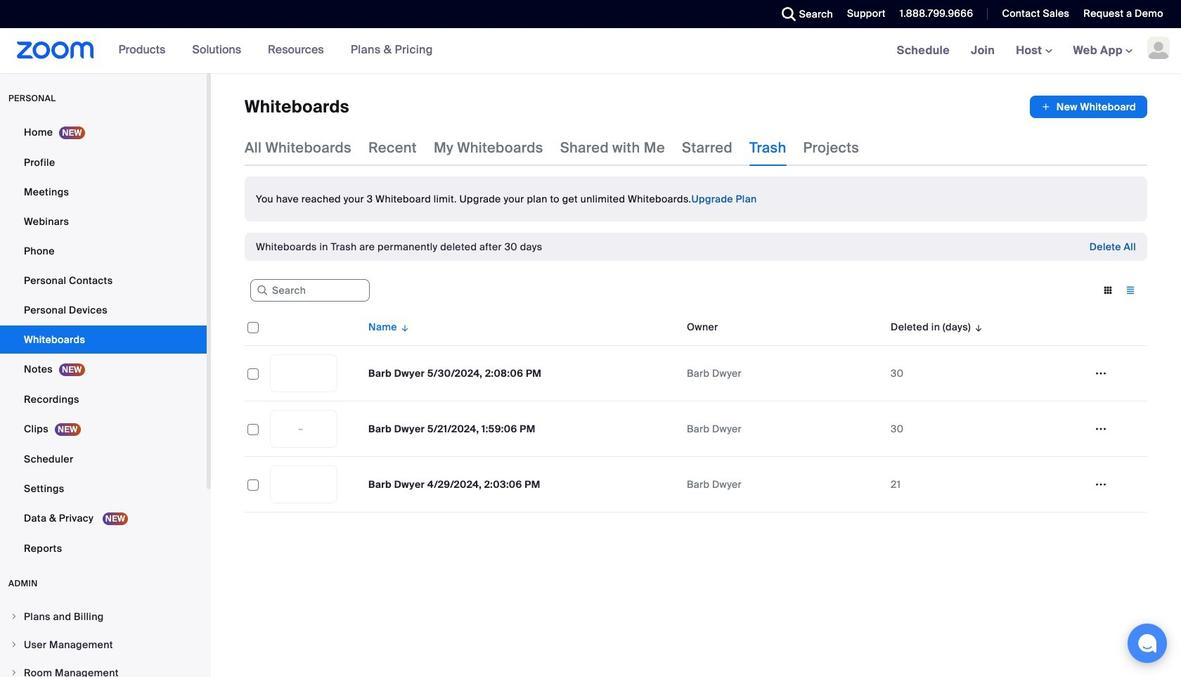 Task type: locate. For each thing, give the bounding box(es) containing it.
1 vertical spatial right image
[[10, 669, 18, 677]]

arrow down image
[[397, 319, 410, 336]]

banner
[[0, 28, 1182, 74]]

right image
[[10, 613, 18, 621]]

right image
[[10, 641, 18, 649], [10, 669, 18, 677]]

0 vertical spatial right image
[[10, 641, 18, 649]]

2 vertical spatial menu item
[[0, 660, 207, 677]]

open chat image
[[1138, 634, 1158, 654]]

1 vertical spatial application
[[245, 309, 1148, 513]]

3 menu item from the top
[[0, 660, 207, 677]]

thumbnail of barb dwyer 4/29/2024, 2:03:06 pm image
[[271, 466, 337, 503]]

right image for second menu item from the bottom
[[10, 641, 18, 649]]

2 right image from the top
[[10, 669, 18, 677]]

application
[[1031, 96, 1148, 118], [245, 309, 1148, 513]]

1 vertical spatial menu item
[[0, 632, 207, 659]]

0 vertical spatial menu item
[[0, 604, 207, 630]]

Search text field
[[250, 279, 370, 302]]

1 right image from the top
[[10, 641, 18, 649]]

thumbnail of barb dwyer 5/21/2024, 1:59:06 pm image
[[271, 411, 337, 447]]

2 menu item from the top
[[0, 632, 207, 659]]

menu item
[[0, 604, 207, 630], [0, 632, 207, 659], [0, 660, 207, 677]]

alert
[[256, 240, 543, 254]]



Task type: describe. For each thing, give the bounding box(es) containing it.
thumbnail of barb dwyer 5/30/2024, 2:08:06 pm image
[[271, 355, 337, 392]]

barb dwyer 5/30/2024, 2:08:06 pm element
[[369, 367, 542, 380]]

zoom logo image
[[17, 42, 94, 59]]

0 vertical spatial application
[[1031, 96, 1148, 118]]

personal menu menu
[[0, 118, 207, 564]]

1 menu item from the top
[[0, 604, 207, 630]]

barb dwyer 4/29/2024, 2:03:06 pm element
[[369, 478, 541, 491]]

meetings navigation
[[887, 28, 1182, 74]]

product information navigation
[[94, 28, 444, 73]]

list mode, selected image
[[1120, 284, 1143, 297]]

tabs of all whiteboard page tab list
[[245, 129, 860, 166]]

right image for 1st menu item from the bottom of the admin menu menu
[[10, 669, 18, 677]]

admin menu menu
[[0, 604, 207, 677]]

barb dwyer 5/21/2024, 1:59:06 pm element
[[369, 423, 536, 435]]

profile picture image
[[1148, 37, 1171, 59]]

arrow down image
[[971, 319, 984, 336]]

add image
[[1042, 100, 1052, 114]]

grid mode, not selected image
[[1098, 284, 1120, 297]]



Task type: vqa. For each thing, say whether or not it's contained in the screenshot.
Grid mode, not selected 'image' at top right
yes



